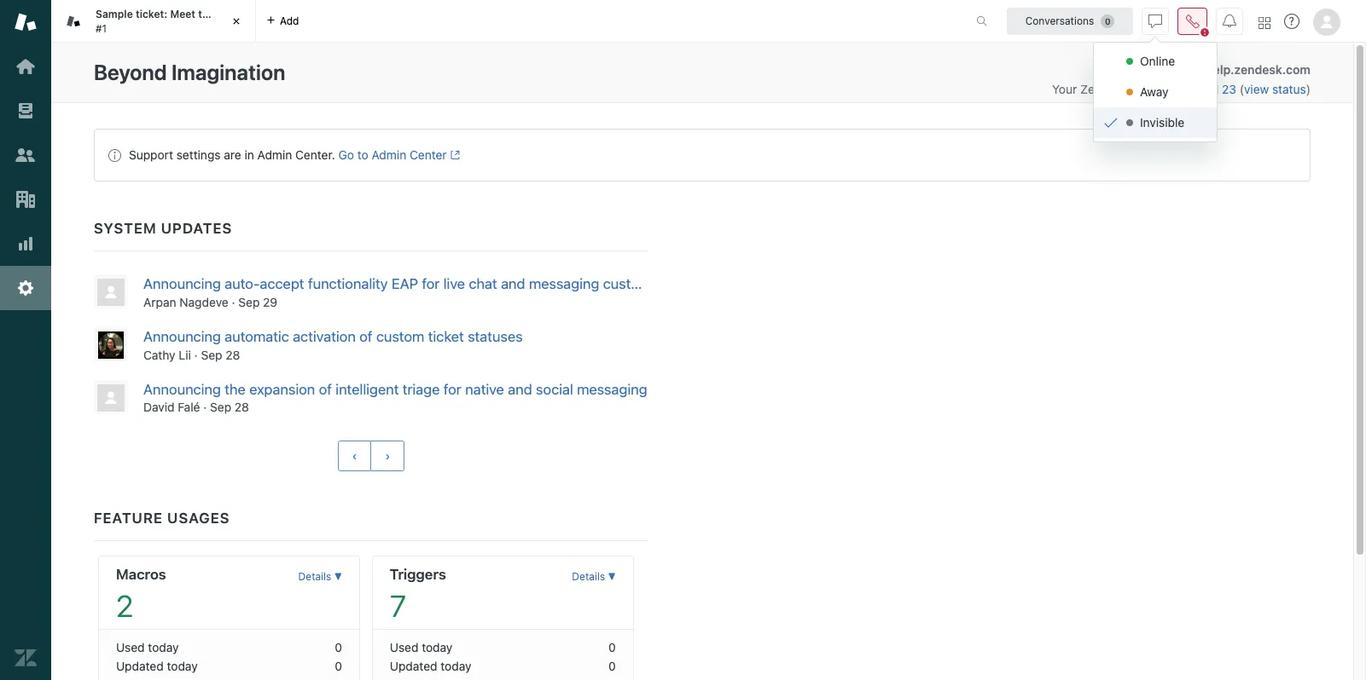 Task type: vqa. For each thing, say whether or not it's contained in the screenshot.
USED TODAY corresponding to 7
yes



Task type: locate. For each thing, give the bounding box(es) containing it.
ticket
[[217, 8, 246, 21], [428, 328, 464, 345]]

status
[[94, 129, 1311, 182]]

2 updated today from the left
[[390, 660, 471, 674]]

0 vertical spatial ticket
[[217, 8, 246, 21]]

1 vertical spatial 28
[[235, 401, 249, 415]]

used down 7
[[390, 641, 418, 656]]

1 horizontal spatial updated
[[390, 660, 437, 674]]

used today for 7
[[390, 641, 453, 656]]

ticket right meet
[[217, 8, 246, 21]]

of
[[359, 328, 372, 345], [319, 381, 332, 398]]

updated today down 7
[[390, 660, 471, 674]]

sep right falé
[[210, 401, 231, 415]]

0 vertical spatial for
[[422, 276, 440, 293]]

of left custom
[[359, 328, 372, 345]]

admin right to
[[372, 148, 406, 162]]

1 vertical spatial sep
[[201, 348, 222, 362]]

1 horizontal spatial updated today
[[390, 660, 471, 674]]

1 vertical spatial the
[[225, 381, 246, 398]]

and right chat
[[501, 276, 525, 293]]

in inside status
[[244, 148, 254, 162]]

1 horizontal spatial ▼
[[608, 571, 616, 584]]

▼ for 7
[[608, 571, 616, 584]]

29
[[263, 295, 277, 310]]

beyond
[[94, 60, 167, 84]]

tab containing sample ticket: meet the ticket
[[51, 0, 256, 43]]

cathy lii
[[143, 348, 191, 362]]

0 horizontal spatial used
[[116, 641, 145, 656]]

updated
[[116, 660, 164, 674], [390, 660, 437, 674]]

announcing up arpan nagdeve
[[143, 276, 221, 293]]

2 updated from the left
[[390, 660, 437, 674]]

used today for 2
[[116, 641, 179, 656]]

1 vertical spatial for
[[444, 381, 461, 398]]

of for custom
[[359, 328, 372, 345]]

triggers
[[390, 567, 446, 584]]

view status link
[[1244, 82, 1306, 96]]

sep 28 for the
[[210, 401, 249, 415]]

updated down the "2"
[[116, 660, 164, 674]]

(
[[1240, 82, 1244, 96]]

1 vertical spatial in
[[244, 148, 254, 162]]

0 vertical spatial sep 28
[[201, 348, 240, 362]]

sep for auto-
[[238, 295, 260, 310]]

announcing up the lii
[[143, 328, 221, 345]]

center.
[[295, 148, 335, 162]]

2 details from the left
[[572, 571, 605, 584]]

28 right falé
[[235, 401, 249, 415]]

automatic
[[225, 328, 289, 345]]

zendesk products image
[[1259, 17, 1271, 29]]

used down the "2"
[[116, 641, 145, 656]]

1 horizontal spatial in
[[1184, 82, 1194, 96]]

details for 2
[[298, 571, 331, 584]]

0 horizontal spatial used today
[[116, 641, 179, 656]]

0 vertical spatial the
[[198, 8, 215, 21]]

eap
[[392, 276, 418, 293]]

0 vertical spatial of
[[359, 328, 372, 345]]

used today down 7
[[390, 641, 453, 656]]

tab
[[51, 0, 256, 43]]

ticket right custom
[[428, 328, 464, 345]]

updates
[[161, 220, 232, 237]]

1 vertical spatial and
[[508, 381, 532, 398]]

in left "pod"
[[1184, 82, 1194, 96]]

0 vertical spatial sep
[[238, 295, 260, 310]]

tabs tab list
[[51, 0, 958, 43]]

0 horizontal spatial in
[[244, 148, 254, 162]]

1 admin from the left
[[257, 148, 292, 162]]

in
[[1184, 82, 1194, 96], [244, 148, 254, 162]]

1 used today from the left
[[116, 641, 179, 656]]

sep down auto-
[[238, 295, 260, 310]]

#1
[[96, 22, 107, 35]]

1 horizontal spatial details ▼
[[572, 571, 616, 584]]

›
[[385, 450, 390, 464]]

used today
[[116, 641, 179, 656], [390, 641, 453, 656]]

sep 28
[[201, 348, 240, 362], [210, 401, 249, 415]]

1 vertical spatial announcing
[[143, 328, 221, 345]]

admin image
[[15, 277, 37, 299]]

0 horizontal spatial for
[[422, 276, 440, 293]]

of left 'intelligent'
[[319, 381, 332, 398]]

in right the "are"
[[244, 148, 254, 162]]

3 announcing from the top
[[143, 381, 221, 398]]

1 horizontal spatial of
[[359, 328, 372, 345]]

1 used from the left
[[116, 641, 145, 656]]

updated down 7
[[390, 660, 437, 674]]

0 horizontal spatial of
[[319, 381, 332, 398]]

used today down the "2"
[[116, 641, 179, 656]]

0
[[335, 641, 342, 656], [608, 641, 616, 656], [335, 660, 342, 674], [608, 660, 616, 674]]

0 horizontal spatial details
[[298, 571, 331, 584]]

view
[[1244, 82, 1269, 96]]

system updates
[[94, 220, 232, 237]]

announcing for announcing the expansion of intelligent triage for native and social messaging
[[143, 381, 221, 398]]

2 used today from the left
[[390, 641, 453, 656]]

for left live
[[422, 276, 440, 293]]

messaging
[[529, 276, 599, 293], [577, 381, 647, 398]]

invisible menu item
[[1094, 108, 1217, 138]]

system
[[94, 220, 157, 237]]

status containing support settings are in admin center.
[[94, 129, 1311, 182]]

1 ▼ from the left
[[334, 571, 342, 584]]

0 horizontal spatial details ▼
[[298, 571, 342, 584]]

online
[[1140, 54, 1175, 68]]

is
[[1131, 82, 1140, 96]]

0 vertical spatial announcing
[[143, 276, 221, 293]]

1 horizontal spatial ticket
[[428, 328, 464, 345]]

0 horizontal spatial the
[[198, 8, 215, 21]]

for
[[422, 276, 440, 293], [444, 381, 461, 398]]

0 vertical spatial in
[[1184, 82, 1194, 96]]

sep 28 right falé
[[210, 401, 249, 415]]

and left social
[[508, 381, 532, 398]]

2 details ▼ from the left
[[572, 571, 616, 584]]

menu
[[1093, 42, 1218, 142]]

details ▼
[[298, 571, 342, 584], [572, 571, 616, 584]]

› button
[[371, 441, 405, 472]]

conversations
[[1025, 14, 1094, 27]]

1 horizontal spatial admin
[[372, 148, 406, 162]]

messaging right social
[[577, 381, 647, 398]]

cathy
[[143, 348, 175, 362]]

1 vertical spatial sep 28
[[210, 401, 249, 415]]

the left expansion
[[225, 381, 246, 398]]

28 for the
[[235, 401, 249, 415]]

button displays agent's chat status as invisible. image
[[1148, 14, 1162, 28]]

0 horizontal spatial admin
[[257, 148, 292, 162]]

1 horizontal spatial the
[[225, 381, 246, 398]]

the right meet
[[198, 8, 215, 21]]

1 details ▼ from the left
[[298, 571, 342, 584]]

used for 7
[[390, 641, 418, 656]]

1 updated from the left
[[116, 660, 164, 674]]

2 ▼ from the left
[[608, 571, 616, 584]]

are
[[224, 148, 241, 162]]

1 horizontal spatial details
[[572, 571, 605, 584]]

arpan nagdeve
[[143, 295, 228, 310]]

2 vertical spatial announcing
[[143, 381, 221, 398]]

1 vertical spatial ticket
[[428, 328, 464, 345]]

28
[[225, 348, 240, 362], [235, 401, 249, 415]]

usages
[[167, 511, 230, 528]]

▼
[[334, 571, 342, 584], [608, 571, 616, 584]]

announcing up falé
[[143, 381, 221, 398]]

1 horizontal spatial used today
[[390, 641, 453, 656]]

2 admin from the left
[[372, 148, 406, 162]]

‹
[[352, 450, 357, 464]]

updated today
[[116, 660, 198, 674], [390, 660, 471, 674]]

0 vertical spatial 28
[[225, 348, 240, 362]]

1 vertical spatial messaging
[[577, 381, 647, 398]]

0 vertical spatial and
[[501, 276, 525, 293]]

sep for automatic
[[201, 348, 222, 362]]

the
[[198, 8, 215, 21], [225, 381, 246, 398]]

admin left the center. on the top
[[257, 148, 292, 162]]

28 for automatic
[[225, 348, 240, 362]]

▼ for 2
[[334, 571, 342, 584]]

david falé
[[143, 401, 200, 415]]

1 announcing from the top
[[143, 276, 221, 293]]

details ▼ for 2
[[298, 571, 342, 584]]

for right triage
[[444, 381, 461, 398]]

notifications image
[[1223, 14, 1236, 28]]

sep 28 right the lii
[[201, 348, 240, 362]]

updated today down the "2"
[[116, 660, 198, 674]]

0 horizontal spatial updated today
[[116, 660, 198, 674]]

get started image
[[15, 55, 37, 78]]

28 down automatic
[[225, 348, 240, 362]]

2 announcing from the top
[[143, 328, 221, 345]]

1 updated today from the left
[[116, 660, 198, 674]]

macros 2
[[116, 567, 166, 624]]

updated for 2
[[116, 660, 164, 674]]

used
[[116, 641, 145, 656], [390, 641, 418, 656]]

details ▼ for 7
[[572, 571, 616, 584]]

and
[[501, 276, 525, 293], [508, 381, 532, 398]]

announcing
[[143, 276, 221, 293], [143, 328, 221, 345], [143, 381, 221, 398]]

announcing auto-accept functionality eap for live chat and messaging customers
[[143, 276, 671, 293]]

.zendesk.com
[[1230, 62, 1311, 77]]

zendesk
[[1080, 82, 1128, 96]]

admin
[[257, 148, 292, 162], [372, 148, 406, 162]]

sep right the lii
[[201, 348, 222, 362]]

today
[[148, 641, 179, 656], [422, 641, 453, 656], [167, 660, 198, 674], [441, 660, 471, 674]]

1 vertical spatial of
[[319, 381, 332, 398]]

0 horizontal spatial ticket
[[217, 8, 246, 21]]

0 horizontal spatial updated
[[116, 660, 164, 674]]

reporting image
[[15, 233, 37, 255]]

0 horizontal spatial ▼
[[334, 571, 342, 584]]

updated today for 2
[[116, 660, 198, 674]]

statuses
[[468, 328, 523, 345]]

updated for 7
[[390, 660, 437, 674]]

messaging left customers
[[529, 276, 599, 293]]

get help image
[[1284, 14, 1300, 29]]

and for chat
[[501, 276, 525, 293]]

2 vertical spatial sep
[[210, 401, 231, 415]]

1 details from the left
[[298, 571, 331, 584]]

1 horizontal spatial used
[[390, 641, 418, 656]]

2 used from the left
[[390, 641, 418, 656]]

details
[[298, 571, 331, 584], [572, 571, 605, 584]]



Task type: describe. For each thing, give the bounding box(es) containing it.
center
[[410, 148, 447, 162]]

customers image
[[15, 144, 37, 166]]

announcing for announcing automatic activation of custom ticket statuses
[[143, 328, 221, 345]]

7
[[390, 589, 406, 624]]

sep 29
[[238, 295, 277, 310]]

sample
[[96, 8, 133, 21]]

live
[[443, 276, 465, 293]]

updated today for 7
[[390, 660, 471, 674]]

nagdeve
[[180, 295, 228, 310]]

customers
[[603, 276, 671, 293]]

custom
[[376, 328, 424, 345]]

pod 23 link
[[1197, 82, 1240, 96]]

triggers 7
[[390, 567, 446, 624]]

1 horizontal spatial for
[[444, 381, 461, 398]]

chat
[[469, 276, 497, 293]]

hosted
[[1143, 82, 1181, 96]]

beyond imagination
[[94, 60, 285, 84]]

go to admin center
[[338, 148, 447, 162]]

add button
[[256, 0, 309, 42]]

go to admin center link
[[338, 148, 460, 162]]

imagination
[[171, 60, 285, 84]]

feature usages
[[94, 511, 230, 528]]

native
[[465, 381, 504, 398]]

0 vertical spatial messaging
[[529, 276, 599, 293]]

lii
[[179, 348, 191, 362]]

ticket:
[[136, 8, 167, 21]]

falé
[[178, 401, 200, 415]]

details for 7
[[572, 571, 605, 584]]

used for 2
[[116, 641, 145, 656]]

beyondimaginationhelp
[[1096, 62, 1230, 77]]

settings
[[176, 148, 221, 162]]

beyondimaginationhelp .zendesk.com your zendesk is hosted in pod 23 ( view status )
[[1052, 62, 1311, 96]]

status
[[1272, 82, 1306, 96]]

)
[[1306, 82, 1311, 96]]

feature
[[94, 511, 163, 528]]

add
[[280, 14, 299, 27]]

ticket inside sample ticket: meet the ticket #1
[[217, 8, 246, 21]]

conversations button
[[1007, 7, 1133, 35]]

(opens in a new tab) image
[[447, 150, 460, 161]]

support
[[129, 148, 173, 162]]

sep for the
[[210, 401, 231, 415]]

macros
[[116, 567, 166, 584]]

accept
[[260, 276, 304, 293]]

menu containing online
[[1093, 42, 1218, 142]]

in inside beyondimaginationhelp .zendesk.com your zendesk is hosted in pod 23 ( view status )
[[1184, 82, 1194, 96]]

organizations image
[[15, 189, 37, 211]]

2
[[116, 589, 133, 624]]

sample ticket: meet the ticket #1
[[96, 8, 246, 35]]

announcing the expansion of intelligent triage for native and social messaging
[[143, 381, 647, 398]]

david
[[143, 401, 175, 415]]

views image
[[15, 100, 37, 122]]

the inside sample ticket: meet the ticket #1
[[198, 8, 215, 21]]

to
[[357, 148, 368, 162]]

‹ button
[[338, 441, 372, 472]]

triage
[[403, 381, 440, 398]]

announcing automatic activation of custom ticket statuses
[[143, 328, 523, 345]]

zendesk support image
[[15, 11, 37, 33]]

sep 28 for automatic
[[201, 348, 240, 362]]

functionality
[[308, 276, 388, 293]]

zendesk image
[[15, 648, 37, 670]]

invisible
[[1140, 115, 1185, 130]]

arpan
[[143, 295, 176, 310]]

go
[[338, 148, 354, 162]]

announcing for announcing auto-accept functionality eap for live chat and messaging customers
[[143, 276, 221, 293]]

of for intelligent
[[319, 381, 332, 398]]

your
[[1052, 82, 1077, 96]]

meet
[[170, 8, 195, 21]]

close image
[[228, 13, 245, 30]]

social
[[536, 381, 573, 398]]

expansion
[[249, 381, 315, 398]]

23
[[1222, 82, 1236, 96]]

support settings are in admin center.
[[129, 148, 335, 162]]

activation
[[293, 328, 356, 345]]

and for native
[[508, 381, 532, 398]]

auto-
[[225, 276, 260, 293]]

intelligent
[[336, 381, 399, 398]]

pod
[[1197, 82, 1219, 96]]

main element
[[0, 0, 51, 681]]

away
[[1140, 84, 1169, 99]]



